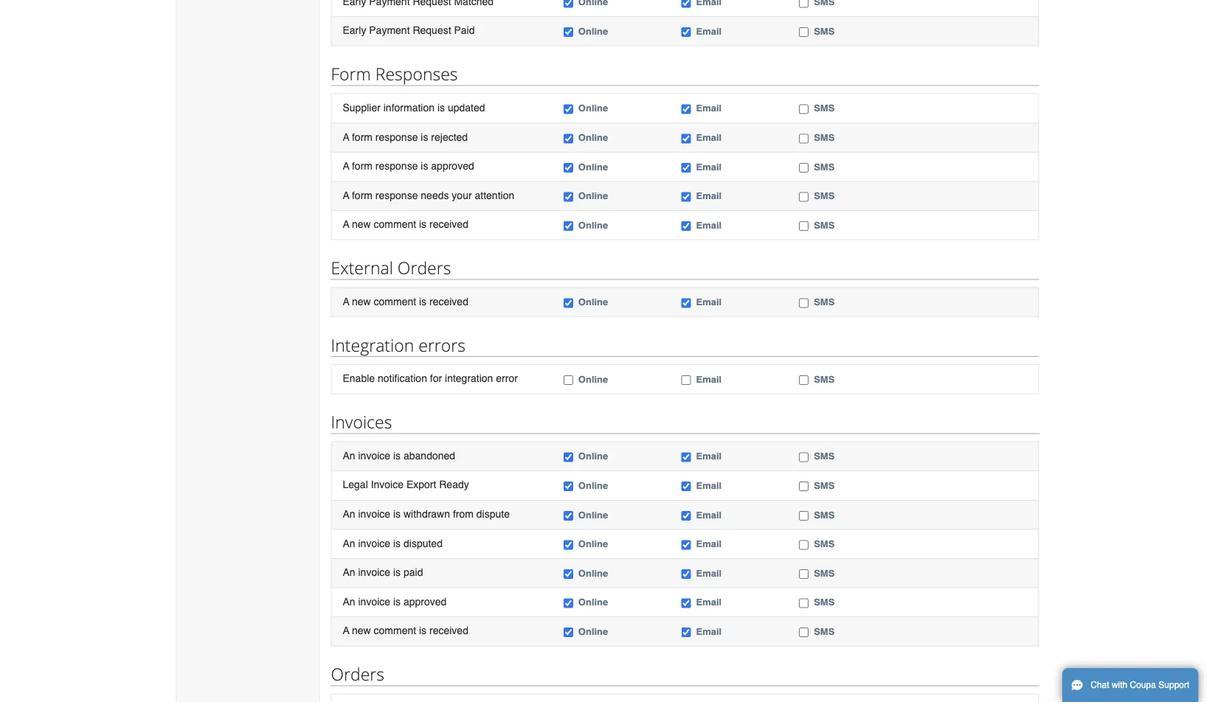 Task type: vqa. For each thing, say whether or not it's contained in the screenshot.
13th SMS from the bottom of the page
yes



Task type: locate. For each thing, give the bounding box(es) containing it.
new
[[352, 218, 371, 230], [352, 296, 371, 307], [352, 625, 371, 637]]

an down legal
[[343, 508, 355, 520]]

a
[[343, 131, 349, 143], [343, 160, 349, 172], [343, 189, 349, 201], [343, 218, 349, 230], [343, 296, 349, 307], [343, 625, 349, 637]]

13 online from the top
[[578, 568, 608, 579]]

online
[[578, 26, 608, 37], [578, 103, 608, 114], [578, 132, 608, 143], [578, 161, 608, 172], [578, 190, 608, 201], [578, 219, 608, 231], [578, 297, 608, 308], [578, 374, 608, 385], [578, 451, 608, 462], [578, 480, 608, 491], [578, 509, 608, 520], [578, 539, 608, 550], [578, 568, 608, 579], [578, 597, 608, 608], [578, 626, 608, 637]]

3 comment from the top
[[374, 625, 416, 637]]

2 sms from the top
[[814, 103, 835, 114]]

comment down an invoice is approved
[[374, 625, 416, 637]]

paid
[[404, 567, 423, 578]]

1 email from the top
[[696, 26, 722, 37]]

2 form from the top
[[352, 160, 373, 172]]

needs
[[421, 189, 449, 201]]

a form response is approved
[[343, 160, 474, 172]]

3 email from the top
[[696, 132, 722, 143]]

0 vertical spatial received
[[429, 218, 468, 230]]

3 an from the top
[[343, 537, 355, 549]]

2 new from the top
[[352, 296, 371, 307]]

1 vertical spatial a new comment is received
[[343, 296, 468, 307]]

updated
[[448, 102, 485, 113]]

invoice down 'an invoice is disputed' at the left of the page
[[358, 567, 390, 578]]

4 online from the top
[[578, 161, 608, 172]]

3 response from the top
[[375, 189, 418, 201]]

5 an from the top
[[343, 596, 355, 608]]

new down an invoice is approved
[[352, 625, 371, 637]]

2 response from the top
[[375, 160, 418, 172]]

0 vertical spatial approved
[[431, 160, 474, 172]]

approved
[[431, 160, 474, 172], [404, 596, 447, 608]]

0 vertical spatial new
[[352, 218, 371, 230]]

an for an invoice is disputed
[[343, 537, 355, 549]]

2 invoice from the top
[[358, 508, 390, 520]]

3 invoice from the top
[[358, 537, 390, 549]]

2 vertical spatial response
[[375, 189, 418, 201]]

invoice down an invoice is paid
[[358, 596, 390, 608]]

external
[[331, 256, 393, 279]]

an for an invoice is approved
[[343, 596, 355, 608]]

is left disputed
[[393, 537, 401, 549]]

form
[[352, 131, 373, 143], [352, 160, 373, 172], [352, 189, 373, 201]]

coupa
[[1130, 680, 1156, 691]]

form
[[331, 62, 371, 85]]

response for approved
[[375, 160, 418, 172]]

12 email from the top
[[696, 539, 722, 550]]

received down your
[[429, 218, 468, 230]]

invoice
[[371, 479, 404, 491]]

new up "external"
[[352, 218, 371, 230]]

2 vertical spatial new
[[352, 625, 371, 637]]

invoice up an invoice is paid
[[358, 537, 390, 549]]

3 received from the top
[[429, 625, 468, 637]]

1 response from the top
[[375, 131, 418, 143]]

legal invoice export ready
[[343, 479, 469, 491]]

3 form from the top
[[352, 189, 373, 201]]

4 invoice from the top
[[358, 567, 390, 578]]

integration errors
[[331, 334, 466, 356]]

is down the external orders
[[419, 296, 427, 307]]

email
[[696, 26, 722, 37], [696, 103, 722, 114], [696, 132, 722, 143], [696, 161, 722, 172], [696, 190, 722, 201], [696, 219, 722, 231], [696, 297, 722, 308], [696, 374, 722, 385], [696, 451, 722, 462], [696, 480, 722, 491], [696, 509, 722, 520], [696, 539, 722, 550], [696, 568, 722, 579], [696, 597, 722, 608], [696, 626, 722, 637]]

is down an invoice is paid
[[393, 596, 401, 608]]

1 horizontal spatial orders
[[398, 256, 451, 279]]

2 vertical spatial a new comment is received
[[343, 625, 468, 637]]

1 an from the top
[[343, 450, 355, 462]]

an up an invoice is paid
[[343, 537, 355, 549]]

is down an invoice is approved
[[419, 625, 427, 637]]

error
[[496, 373, 518, 384]]

chat with coupa support
[[1091, 680, 1190, 691]]

1 form from the top
[[352, 131, 373, 143]]

errors
[[419, 334, 466, 356]]

1 vertical spatial orders
[[331, 663, 384, 686]]

None checkbox
[[564, 0, 573, 8], [564, 27, 573, 37], [799, 27, 809, 37], [564, 105, 573, 114], [681, 105, 691, 114], [681, 134, 691, 143], [564, 163, 573, 173], [799, 163, 809, 173], [681, 192, 691, 202], [799, 192, 809, 202], [564, 298, 573, 308], [799, 298, 809, 308], [799, 376, 809, 385], [564, 482, 573, 492], [681, 511, 691, 521], [564, 540, 573, 550], [799, 540, 809, 550], [799, 570, 809, 579], [799, 599, 809, 608], [799, 628, 809, 638], [564, 0, 573, 8], [564, 27, 573, 37], [799, 27, 809, 37], [564, 105, 573, 114], [681, 105, 691, 114], [681, 134, 691, 143], [564, 163, 573, 173], [799, 163, 809, 173], [681, 192, 691, 202], [799, 192, 809, 202], [564, 298, 573, 308], [799, 298, 809, 308], [799, 376, 809, 385], [564, 482, 573, 492], [681, 511, 691, 521], [564, 540, 573, 550], [799, 540, 809, 550], [799, 570, 809, 579], [799, 599, 809, 608], [799, 628, 809, 638]]

1 invoice from the top
[[358, 450, 390, 462]]

1 vertical spatial response
[[375, 160, 418, 172]]

0 vertical spatial a new comment is received
[[343, 218, 468, 230]]

response down a form response is approved
[[375, 189, 418, 201]]

an down 'an invoice is disputed' at the left of the page
[[343, 567, 355, 578]]

response up a form response is approved
[[375, 131, 418, 143]]

invoice
[[358, 450, 390, 462], [358, 508, 390, 520], [358, 537, 390, 549], [358, 567, 390, 578], [358, 596, 390, 608]]

a new comment is received down an invoice is approved
[[343, 625, 468, 637]]

7 online from the top
[[578, 297, 608, 308]]

form for a form response is rejected
[[352, 131, 373, 143]]

sms
[[814, 26, 835, 37], [814, 103, 835, 114], [814, 132, 835, 143], [814, 161, 835, 172], [814, 190, 835, 201], [814, 219, 835, 231], [814, 297, 835, 308], [814, 374, 835, 385], [814, 451, 835, 462], [814, 480, 835, 491], [814, 509, 835, 520], [814, 539, 835, 550], [814, 568, 835, 579], [814, 597, 835, 608], [814, 626, 835, 637]]

is up legal invoice export ready
[[393, 450, 401, 462]]

3 sms from the top
[[814, 132, 835, 143]]

1 online from the top
[[578, 26, 608, 37]]

12 sms from the top
[[814, 539, 835, 550]]

12 online from the top
[[578, 539, 608, 550]]

request
[[413, 24, 451, 36]]

11 online from the top
[[578, 509, 608, 520]]

for
[[430, 373, 442, 384]]

a new comment is received down a form response needs your attention
[[343, 218, 468, 230]]

invoice up invoice
[[358, 450, 390, 462]]

new down "external"
[[352, 296, 371, 307]]

response
[[375, 131, 418, 143], [375, 160, 418, 172], [375, 189, 418, 201]]

15 sms from the top
[[814, 626, 835, 637]]

0 horizontal spatial orders
[[331, 663, 384, 686]]

1 vertical spatial approved
[[404, 596, 447, 608]]

approved down "paid"
[[404, 596, 447, 608]]

legal
[[343, 479, 368, 491]]

payment
[[369, 24, 410, 36]]

6 email from the top
[[696, 219, 722, 231]]

5 a from the top
[[343, 296, 349, 307]]

enable notification for integration error
[[343, 373, 518, 384]]

received down an invoice is approved
[[429, 625, 468, 637]]

received
[[429, 218, 468, 230], [429, 296, 468, 307], [429, 625, 468, 637]]

response for rejected
[[375, 131, 418, 143]]

form down a form response is approved
[[352, 189, 373, 201]]

invoice down invoice
[[358, 508, 390, 520]]

with
[[1112, 680, 1128, 691]]

chat with coupa support button
[[1062, 668, 1198, 702]]

2 vertical spatial comment
[[374, 625, 416, 637]]

an down an invoice is paid
[[343, 596, 355, 608]]

a new comment is received down the external orders
[[343, 296, 468, 307]]

6 sms from the top
[[814, 219, 835, 231]]

4 a from the top
[[343, 218, 349, 230]]

form down a form response is rejected
[[352, 160, 373, 172]]

0 vertical spatial response
[[375, 131, 418, 143]]

0 vertical spatial form
[[352, 131, 373, 143]]

9 sms from the top
[[814, 451, 835, 462]]

0 vertical spatial orders
[[398, 256, 451, 279]]

9 online from the top
[[578, 451, 608, 462]]

your
[[452, 189, 472, 201]]

comment
[[374, 218, 416, 230], [374, 296, 416, 307], [374, 625, 416, 637]]

an for an invoice is paid
[[343, 567, 355, 578]]

withdrawn
[[404, 508, 450, 520]]

an invoice is disputed
[[343, 537, 443, 549]]

invoice for paid
[[358, 567, 390, 578]]

4 sms from the top
[[814, 161, 835, 172]]

approved down rejected on the left of the page
[[431, 160, 474, 172]]

early
[[343, 24, 366, 36]]

1 vertical spatial new
[[352, 296, 371, 307]]

3 a new comment is received from the top
[[343, 625, 468, 637]]

is
[[437, 102, 445, 113], [421, 131, 428, 143], [421, 160, 428, 172], [419, 218, 427, 230], [419, 296, 427, 307], [393, 450, 401, 462], [393, 508, 401, 520], [393, 537, 401, 549], [393, 567, 401, 578], [393, 596, 401, 608], [419, 625, 427, 637]]

1 vertical spatial comment
[[374, 296, 416, 307]]

invoice for approved
[[358, 596, 390, 608]]

orders
[[398, 256, 451, 279], [331, 663, 384, 686]]

2 an from the top
[[343, 508, 355, 520]]

an up legal
[[343, 450, 355, 462]]

5 invoice from the top
[[358, 596, 390, 608]]

4 an from the top
[[343, 567, 355, 578]]

information
[[383, 102, 435, 113]]

an
[[343, 450, 355, 462], [343, 508, 355, 520], [343, 537, 355, 549], [343, 567, 355, 578], [343, 596, 355, 608]]

form down supplier on the top left of page
[[352, 131, 373, 143]]

2 vertical spatial form
[[352, 189, 373, 201]]

14 sms from the top
[[814, 597, 835, 608]]

a form response needs your attention
[[343, 189, 514, 201]]

comment up the external orders
[[374, 218, 416, 230]]

0 vertical spatial comment
[[374, 218, 416, 230]]

received up errors
[[429, 296, 468, 307]]

comment down the external orders
[[374, 296, 416, 307]]

None checkbox
[[681, 0, 691, 8], [799, 0, 809, 8], [681, 27, 691, 37], [799, 105, 809, 114], [564, 134, 573, 143], [799, 134, 809, 143], [681, 163, 691, 173], [564, 192, 573, 202], [564, 221, 573, 231], [681, 221, 691, 231], [799, 221, 809, 231], [681, 298, 691, 308], [564, 376, 573, 385], [681, 376, 691, 385], [564, 453, 573, 462], [681, 453, 691, 462], [799, 453, 809, 462], [681, 482, 691, 492], [799, 482, 809, 492], [564, 511, 573, 521], [799, 511, 809, 521], [681, 540, 691, 550], [564, 570, 573, 579], [681, 570, 691, 579], [564, 599, 573, 608], [681, 599, 691, 608], [564, 628, 573, 638], [681, 628, 691, 638], [681, 0, 691, 8], [799, 0, 809, 8], [681, 27, 691, 37], [799, 105, 809, 114], [564, 134, 573, 143], [799, 134, 809, 143], [681, 163, 691, 173], [564, 192, 573, 202], [564, 221, 573, 231], [681, 221, 691, 231], [799, 221, 809, 231], [681, 298, 691, 308], [564, 376, 573, 385], [681, 376, 691, 385], [564, 453, 573, 462], [681, 453, 691, 462], [799, 453, 809, 462], [681, 482, 691, 492], [799, 482, 809, 492], [564, 511, 573, 521], [799, 511, 809, 521], [681, 540, 691, 550], [564, 570, 573, 579], [681, 570, 691, 579], [564, 599, 573, 608], [681, 599, 691, 608], [564, 628, 573, 638], [681, 628, 691, 638]]

export
[[406, 479, 436, 491]]

a new comment is received
[[343, 218, 468, 230], [343, 296, 468, 307], [343, 625, 468, 637]]

1 vertical spatial form
[[352, 160, 373, 172]]

2 vertical spatial received
[[429, 625, 468, 637]]

is up a form response needs your attention
[[421, 160, 428, 172]]

1 vertical spatial received
[[429, 296, 468, 307]]

response down a form response is rejected
[[375, 160, 418, 172]]



Task type: describe. For each thing, give the bounding box(es) containing it.
8 email from the top
[[696, 374, 722, 385]]

2 a new comment is received from the top
[[343, 296, 468, 307]]

ready
[[439, 479, 469, 491]]

5 online from the top
[[578, 190, 608, 201]]

supplier
[[343, 102, 381, 113]]

is left "paid"
[[393, 567, 401, 578]]

an for an invoice is withdrawn from dispute
[[343, 508, 355, 520]]

3 online from the top
[[578, 132, 608, 143]]

1 new from the top
[[352, 218, 371, 230]]

2 a from the top
[[343, 160, 349, 172]]

rejected
[[431, 131, 468, 143]]

15 online from the top
[[578, 626, 608, 637]]

10 email from the top
[[696, 480, 722, 491]]

7 sms from the top
[[814, 297, 835, 308]]

7 email from the top
[[696, 297, 722, 308]]

enable
[[343, 373, 375, 384]]

1 sms from the top
[[814, 26, 835, 37]]

invoices
[[331, 411, 392, 434]]

form for a form response is approved
[[352, 160, 373, 172]]

from
[[453, 508, 474, 520]]

responses
[[375, 62, 458, 85]]

an for an invoice is abandoned
[[343, 450, 355, 462]]

5 sms from the top
[[814, 190, 835, 201]]

1 a from the top
[[343, 131, 349, 143]]

dispute
[[476, 508, 510, 520]]

13 sms from the top
[[814, 568, 835, 579]]

11 sms from the top
[[814, 509, 835, 520]]

8 sms from the top
[[814, 374, 835, 385]]

early payment request paid
[[343, 24, 475, 36]]

paid
[[454, 24, 475, 36]]

2 email from the top
[[696, 103, 722, 114]]

2 comment from the top
[[374, 296, 416, 307]]

chat
[[1091, 680, 1109, 691]]

invoice for disputed
[[358, 537, 390, 549]]

invoice for withdrawn
[[358, 508, 390, 520]]

1 comment from the top
[[374, 218, 416, 230]]

15 email from the top
[[696, 626, 722, 637]]

5 email from the top
[[696, 190, 722, 201]]

2 received from the top
[[429, 296, 468, 307]]

integration
[[331, 334, 414, 356]]

1 a new comment is received from the top
[[343, 218, 468, 230]]

notification
[[378, 373, 427, 384]]

an invoice is approved
[[343, 596, 447, 608]]

2 online from the top
[[578, 103, 608, 114]]

external orders
[[331, 256, 451, 279]]

a form response is rejected
[[343, 131, 468, 143]]

14 email from the top
[[696, 597, 722, 608]]

1 received from the top
[[429, 218, 468, 230]]

10 online from the top
[[578, 480, 608, 491]]

response for your
[[375, 189, 418, 201]]

attention
[[475, 189, 514, 201]]

an invoice is abandoned
[[343, 450, 455, 462]]

form responses
[[331, 62, 458, 85]]

13 email from the top
[[696, 568, 722, 579]]

6 online from the top
[[578, 219, 608, 231]]

14 online from the top
[[578, 597, 608, 608]]

is up 'an invoice is disputed' at the left of the page
[[393, 508, 401, 520]]

supplier information is updated
[[343, 102, 485, 113]]

integration
[[445, 373, 493, 384]]

abandoned
[[404, 450, 455, 462]]

3 a from the top
[[343, 189, 349, 201]]

is down a form response needs your attention
[[419, 218, 427, 230]]

is left rejected on the left of the page
[[421, 131, 428, 143]]

3 new from the top
[[352, 625, 371, 637]]

8 online from the top
[[578, 374, 608, 385]]

an invoice is paid
[[343, 567, 423, 578]]

9 email from the top
[[696, 451, 722, 462]]

is left updated
[[437, 102, 445, 113]]

10 sms from the top
[[814, 480, 835, 491]]

support
[[1159, 680, 1190, 691]]

4 email from the top
[[696, 161, 722, 172]]

an invoice is withdrawn from dispute
[[343, 508, 510, 520]]

invoice for abandoned
[[358, 450, 390, 462]]

disputed
[[404, 537, 443, 549]]

11 email from the top
[[696, 509, 722, 520]]

6 a from the top
[[343, 625, 349, 637]]

form for a form response needs your attention
[[352, 189, 373, 201]]



